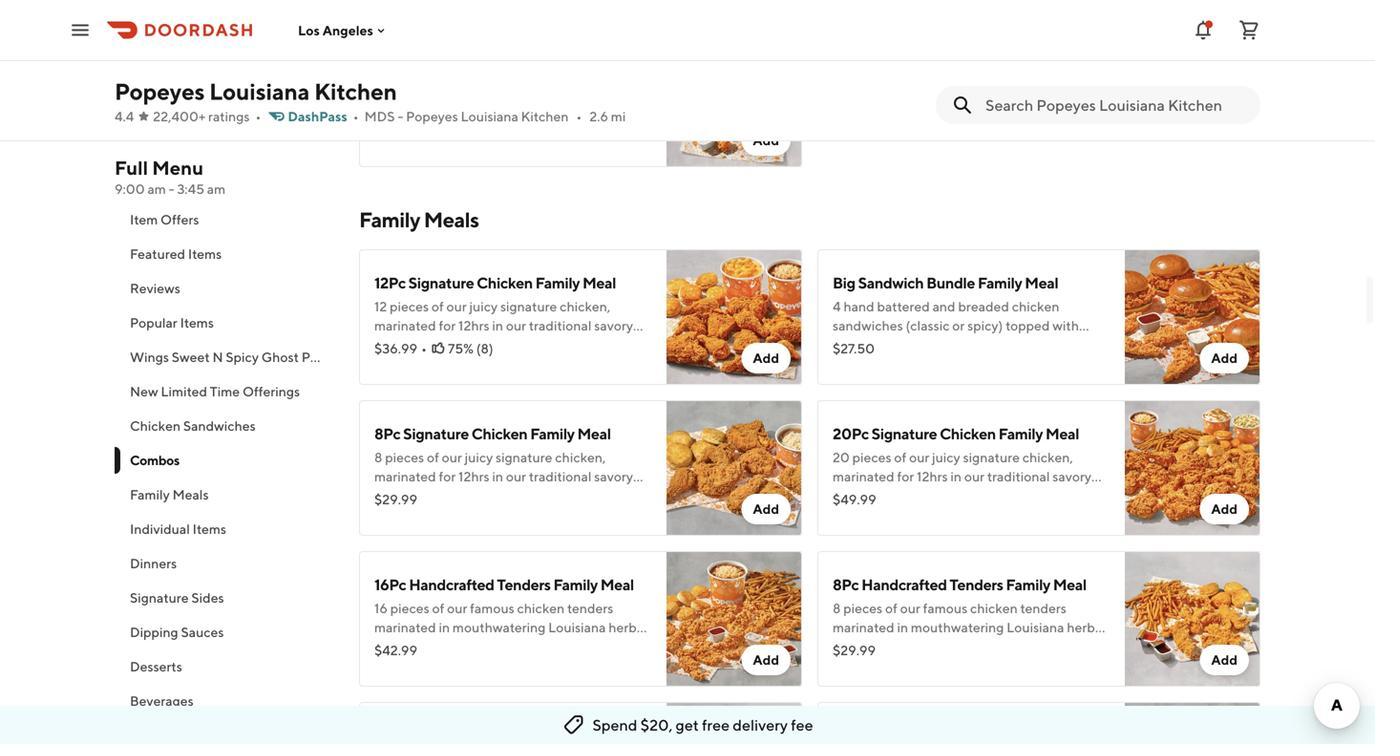 Task type: locate. For each thing, give the bounding box(es) containing it.
offerings
[[243, 384, 300, 399]]

offers
[[161, 212, 199, 227]]

0 vertical spatial kitchen
[[314, 78, 397, 105]]

am right 9:00
[[148, 181, 166, 197]]

75% (8)
[[448, 341, 494, 356]]

add button for big sandwich bundle family meal
[[1200, 343, 1250, 374]]

signature right 12pc
[[409, 274, 474, 292]]

open menu image
[[69, 19, 92, 42]]

22,400+ ratings •
[[153, 108, 261, 124]]

0 horizontal spatial $29.99
[[375, 492, 418, 507]]

meal for 20pc signature chicken family meal
[[1046, 425, 1080, 443]]

get
[[676, 716, 699, 734]]

1 horizontal spatial $29.99
[[833, 643, 876, 658]]

individual items button
[[115, 512, 336, 547]]

0 vertical spatial louisiana
[[209, 78, 310, 105]]

0 vertical spatial $29.99
[[375, 492, 418, 507]]

popeyes
[[115, 78, 205, 105], [406, 108, 458, 124]]

louisiana down combo
[[461, 108, 519, 124]]

Item Search search field
[[986, 95, 1246, 116]]

8pc down $36.99
[[375, 425, 401, 443]]

1 am from the left
[[148, 181, 166, 197]]

meals up individual items
[[173, 487, 209, 503]]

spend $20, get free delivery fee
[[593, 716, 814, 734]]

am
[[148, 181, 166, 197], [207, 181, 226, 197]]

8pc handcrafted tenders family meal image
[[1126, 551, 1261, 687]]

notification bell image
[[1192, 19, 1215, 42]]

- right 'mds'
[[398, 108, 404, 124]]

0 vertical spatial popeyes
[[115, 78, 205, 105]]

angeles
[[323, 22, 373, 38]]

family inside button
[[130, 487, 170, 503]]

1 vertical spatial items
[[180, 315, 214, 331]]

add button for 20pc signature chicken family meal
[[1200, 494, 1250, 525]]

bundle
[[927, 274, 976, 292]]

popular items button
[[115, 306, 336, 340]]

8pc signature chicken family meal
[[375, 425, 611, 443]]

add for 12pc signature chicken family meal
[[753, 350, 780, 366]]

0 horizontal spatial handcrafted
[[409, 576, 495, 594]]

1 vertical spatial kitchen
[[521, 108, 569, 124]]

meal for 12pc signature chicken family meal
[[583, 274, 616, 292]]

handcrafted
[[409, 576, 495, 594], [862, 576, 947, 594]]

1 horizontal spatial kitchen
[[521, 108, 569, 124]]

meals up 12pc signature chicken family meal
[[424, 207, 479, 232]]

tenders for 8pc handcrafted tenders family meal
[[950, 576, 1004, 594]]

tenders
[[497, 576, 551, 594], [950, 576, 1004, 594]]

8pc nuggets combo image
[[667, 32, 803, 167]]

beverages button
[[115, 684, 336, 718]]

1 horizontal spatial tenders
[[950, 576, 1004, 594]]

1 vertical spatial meals
[[173, 487, 209, 503]]

reviews button
[[115, 271, 336, 306]]

ghost
[[262, 349, 299, 365]]

2 vertical spatial 8pc
[[833, 576, 859, 594]]

add for 8pc handcrafted tenders family meal
[[1212, 652, 1238, 668]]

dipping
[[130, 624, 178, 640]]

signature
[[409, 274, 474, 292], [403, 425, 469, 443], [872, 425, 938, 443], [130, 590, 189, 606]]

0 horizontal spatial tenders
[[497, 576, 551, 594]]

kitchen up 'mds'
[[314, 78, 397, 105]]

family
[[359, 207, 420, 232], [536, 274, 580, 292], [978, 274, 1023, 292], [530, 425, 575, 443], [999, 425, 1043, 443], [130, 487, 170, 503], [554, 576, 598, 594], [1006, 576, 1051, 594]]

0 vertical spatial family meals
[[359, 207, 479, 232]]

• left 'mds'
[[353, 108, 359, 124]]

pepper
[[302, 349, 346, 365]]

items
[[188, 246, 222, 262], [180, 315, 214, 331], [193, 521, 226, 537]]

popeyes up 22,400+
[[115, 78, 205, 105]]

1 horizontal spatial -
[[398, 108, 404, 124]]

family meals up individual items
[[130, 487, 209, 503]]

featured
[[130, 246, 185, 262]]

items down item offers button
[[188, 246, 222, 262]]

dashpass •
[[288, 108, 359, 124]]

popeyes down nuggets
[[406, 108, 458, 124]]

family feast image
[[667, 702, 803, 744]]

3:45
[[177, 181, 204, 197]]

chicken inside button
[[130, 418, 181, 434]]

1 vertical spatial $29.99
[[833, 643, 876, 658]]

kitchen left 2.6
[[521, 108, 569, 124]]

• right $36.99
[[421, 341, 427, 356]]

1 horizontal spatial family meals
[[359, 207, 479, 232]]

- left 3:45 at the top
[[169, 181, 175, 197]]

add for 8pc signature chicken family meal
[[753, 501, 780, 517]]

add button
[[742, 125, 791, 156], [742, 343, 791, 374], [1200, 343, 1250, 374], [742, 494, 791, 525], [1200, 494, 1250, 525], [742, 645, 791, 675], [1200, 645, 1250, 675]]

limited
[[161, 384, 207, 399]]

75%
[[448, 341, 474, 356]]

individual
[[130, 521, 190, 537]]

2 vertical spatial items
[[193, 521, 226, 537]]

combos
[[130, 452, 180, 468]]

chicken sandwiches
[[130, 418, 256, 434]]

chicken
[[477, 274, 533, 292], [130, 418, 181, 434], [472, 425, 528, 443], [940, 425, 996, 443]]

2.6
[[590, 108, 609, 124]]

4.4
[[115, 108, 134, 124]]

big sandwich bundle family meal
[[833, 274, 1059, 292]]

big sandwich bundle family meal image
[[1126, 249, 1261, 385]]

los angeles button
[[298, 22, 389, 38]]

0 vertical spatial 8pc
[[375, 56, 401, 74]]

family meals up 12pc
[[359, 207, 479, 232]]

signature down 75%
[[403, 425, 469, 443]]

sweet
[[172, 349, 210, 365]]

1 horizontal spatial am
[[207, 181, 226, 197]]

1 vertical spatial 8pc
[[375, 425, 401, 443]]

0 horizontal spatial am
[[148, 181, 166, 197]]

1 vertical spatial -
[[169, 181, 175, 197]]

0 horizontal spatial family meals
[[130, 487, 209, 503]]

louisiana
[[209, 78, 310, 105], [461, 108, 519, 124]]

items for individual items
[[193, 521, 226, 537]]

16pc signature chicken family meal image
[[1126, 702, 1261, 744]]

items down family meals button
[[193, 521, 226, 537]]

items up sweet
[[180, 315, 214, 331]]

big
[[833, 274, 856, 292]]

1 horizontal spatial popeyes
[[406, 108, 458, 124]]

0 vertical spatial items
[[188, 246, 222, 262]]

0 horizontal spatial -
[[169, 181, 175, 197]]

nuggets
[[403, 56, 462, 74]]

mi
[[611, 108, 626, 124]]

0 horizontal spatial kitchen
[[314, 78, 397, 105]]

mds - popeyes louisiana kitchen • 2.6 mi
[[365, 108, 626, 124]]

•
[[256, 108, 261, 124], [353, 108, 359, 124], [577, 108, 582, 124], [421, 341, 427, 356]]

1 handcrafted from the left
[[409, 576, 495, 594]]

16pc handcrafted tenders family meal image
[[667, 551, 803, 687]]

-
[[398, 108, 404, 124], [169, 181, 175, 197]]

add
[[753, 132, 780, 148], [753, 350, 780, 366], [1212, 350, 1238, 366], [753, 501, 780, 517], [1212, 501, 1238, 517], [753, 652, 780, 668], [1212, 652, 1238, 668]]

0 horizontal spatial popeyes
[[115, 78, 205, 105]]

8pc down $49.99
[[833, 576, 859, 594]]

1 tenders from the left
[[497, 576, 551, 594]]

1 vertical spatial louisiana
[[461, 108, 519, 124]]

family for big sandwich bundle family meal
[[978, 274, 1023, 292]]

wings sweet n spicy ghost pepper button
[[115, 340, 346, 375]]

sauces
[[181, 624, 224, 640]]

handcrafted for 8pc
[[862, 576, 947, 594]]

12pc nuggets combo image
[[1126, 0, 1261, 16]]

2 handcrafted from the left
[[862, 576, 947, 594]]

dashpass
[[288, 108, 348, 124]]

1 vertical spatial family meals
[[130, 487, 209, 503]]

1 vertical spatial popeyes
[[406, 108, 458, 124]]

2 tenders from the left
[[950, 576, 1004, 594]]

2 am from the left
[[207, 181, 226, 197]]

$20,
[[641, 716, 673, 734]]

meal
[[583, 274, 616, 292], [1025, 274, 1059, 292], [578, 425, 611, 443], [1046, 425, 1080, 443], [601, 576, 634, 594], [1054, 576, 1087, 594]]

$29.99 for handcrafted
[[833, 643, 876, 658]]

8pc for 8pc nuggets combo
[[375, 56, 401, 74]]

family meals inside family meals button
[[130, 487, 209, 503]]

signature up the 'dipping'
[[130, 590, 189, 606]]

0 horizontal spatial louisiana
[[209, 78, 310, 105]]

featured items
[[130, 246, 222, 262]]

beverages
[[130, 693, 194, 709]]

item offers button
[[115, 203, 336, 237]]

8pc
[[375, 56, 401, 74], [375, 425, 401, 443], [833, 576, 859, 594]]

8pc left nuggets
[[375, 56, 401, 74]]

kitchen
[[314, 78, 397, 105], [521, 108, 569, 124]]

sandwiches
[[183, 418, 256, 434]]

1 horizontal spatial louisiana
[[461, 108, 519, 124]]

signature right the 20pc
[[872, 425, 938, 443]]

$36.99
[[375, 341, 418, 356]]

family meals
[[359, 207, 479, 232], [130, 487, 209, 503]]

louisiana up ratings
[[209, 78, 310, 105]]

chicken for 8pc
[[472, 425, 528, 443]]

0 vertical spatial -
[[398, 108, 404, 124]]

am right 3:45 at the top
[[207, 181, 226, 197]]

featured items button
[[115, 237, 336, 271]]

1 horizontal spatial meals
[[424, 207, 479, 232]]

16pc handcrafted tenders family meal
[[375, 576, 634, 594]]

0 horizontal spatial meals
[[173, 487, 209, 503]]

1 horizontal spatial handcrafted
[[862, 576, 947, 594]]

0 vertical spatial meals
[[424, 207, 479, 232]]



Task type: describe. For each thing, give the bounding box(es) containing it.
add button for 8pc signature chicken family meal
[[742, 494, 791, 525]]

add for 20pc signature chicken family meal
[[1212, 501, 1238, 517]]

8pc signature chicken family meal image
[[667, 400, 803, 536]]

20pc
[[833, 425, 869, 443]]

chicken sandwiches button
[[115, 409, 336, 443]]

dinners
[[130, 556, 177, 571]]

(8)
[[476, 341, 494, 356]]

16pc
[[375, 576, 406, 594]]

dipping sauces
[[130, 624, 224, 640]]

meal for 8pc signature chicken family meal
[[578, 425, 611, 443]]

8pc for 8pc signature chicken family meal
[[375, 425, 401, 443]]

20pc signature chicken family meal
[[833, 425, 1080, 443]]

$27.50
[[833, 341, 875, 356]]

item
[[130, 212, 158, 227]]

item offers
[[130, 212, 199, 227]]

los
[[298, 22, 320, 38]]

12pc signature chicken family meal
[[375, 274, 616, 292]]

add button for 12pc signature chicken family meal
[[742, 343, 791, 374]]

0 items, open order cart image
[[1238, 19, 1261, 42]]

family for 20pc signature chicken family meal
[[999, 425, 1043, 443]]

items for featured items
[[188, 246, 222, 262]]

12pc signature chicken family meal image
[[667, 249, 803, 385]]

desserts
[[130, 659, 182, 675]]

8pc handcrafted tenders family meal
[[833, 576, 1087, 594]]

mds
[[365, 108, 395, 124]]

meal for big sandwich bundle family meal
[[1025, 274, 1059, 292]]

family for 8pc signature chicken family meal
[[530, 425, 575, 443]]

$29.99 for signature
[[375, 492, 418, 507]]

chicken for 20pc
[[940, 425, 996, 443]]

signature sides
[[130, 590, 224, 606]]

new limited time offerings button
[[115, 375, 336, 409]]

add for 16pc handcrafted tenders family meal
[[753, 652, 780, 668]]

chicken for 12pc
[[477, 274, 533, 292]]

12pc
[[375, 274, 406, 292]]

family for 16pc handcrafted tenders family meal
[[554, 576, 598, 594]]

popular
[[130, 315, 177, 331]]

meals inside button
[[173, 487, 209, 503]]

8pc for 8pc handcrafted tenders family meal
[[833, 576, 859, 594]]

free
[[702, 716, 730, 734]]

desserts button
[[115, 650, 336, 684]]

• down popeyes louisiana kitchen
[[256, 108, 261, 124]]

menu
[[152, 157, 204, 179]]

signature for 8pc
[[403, 425, 469, 443]]

• left 2.6
[[577, 108, 582, 124]]

delivery
[[733, 716, 788, 734]]

9:00
[[115, 181, 145, 197]]

combo
[[465, 56, 515, 74]]

22,400+
[[153, 108, 206, 124]]

20pc signature chicken family meal image
[[1126, 400, 1261, 536]]

new
[[130, 384, 158, 399]]

add for big sandwich bundle family meal
[[1212, 350, 1238, 366]]

ratings
[[208, 108, 250, 124]]

meal for 8pc handcrafted tenders family meal
[[1054, 576, 1087, 594]]

family for 8pc handcrafted tenders family meal
[[1006, 576, 1051, 594]]

wings sweet n spicy ghost pepper
[[130, 349, 346, 365]]

los angeles
[[298, 22, 373, 38]]

family meals button
[[115, 478, 336, 512]]

signature for 12pc
[[409, 274, 474, 292]]

sandwich
[[859, 274, 924, 292]]

signature sides button
[[115, 581, 336, 615]]

time
[[210, 384, 240, 399]]

popeyes louisiana kitchen
[[115, 78, 397, 105]]

popular items
[[130, 315, 214, 331]]

- inside full menu 9:00 am - 3:45 am
[[169, 181, 175, 197]]

add button for 16pc handcrafted tenders family meal
[[742, 645, 791, 675]]

$49.99
[[833, 492, 877, 507]]

signature inside button
[[130, 590, 189, 606]]

n
[[213, 349, 223, 365]]

full menu 9:00 am - 3:45 am
[[115, 157, 226, 197]]

dinners button
[[115, 547, 336, 581]]

full
[[115, 157, 148, 179]]

handcrafted for 16pc
[[409, 576, 495, 594]]

meal for 16pc handcrafted tenders family meal
[[601, 576, 634, 594]]

signature for 20pc
[[872, 425, 938, 443]]

items for popular items
[[180, 315, 214, 331]]

fee
[[791, 716, 814, 734]]

add button for 8pc handcrafted tenders family meal
[[1200, 645, 1250, 675]]

spicy
[[226, 349, 259, 365]]

sides
[[191, 590, 224, 606]]

$36.99 •
[[375, 341, 427, 356]]

individual items
[[130, 521, 226, 537]]

spend
[[593, 716, 638, 734]]

$42.99
[[375, 643, 418, 658]]

new limited time offerings
[[130, 384, 300, 399]]

wings
[[130, 349, 169, 365]]

tenders for 16pc handcrafted tenders family meal
[[497, 576, 551, 594]]

dipping sauces button
[[115, 615, 336, 650]]

reviews
[[130, 280, 180, 296]]

family for 12pc signature chicken family meal
[[536, 274, 580, 292]]

8pc nuggets combo
[[375, 56, 515, 74]]



Task type: vqa. For each thing, say whether or not it's contained in the screenshot.
the $29.99
yes



